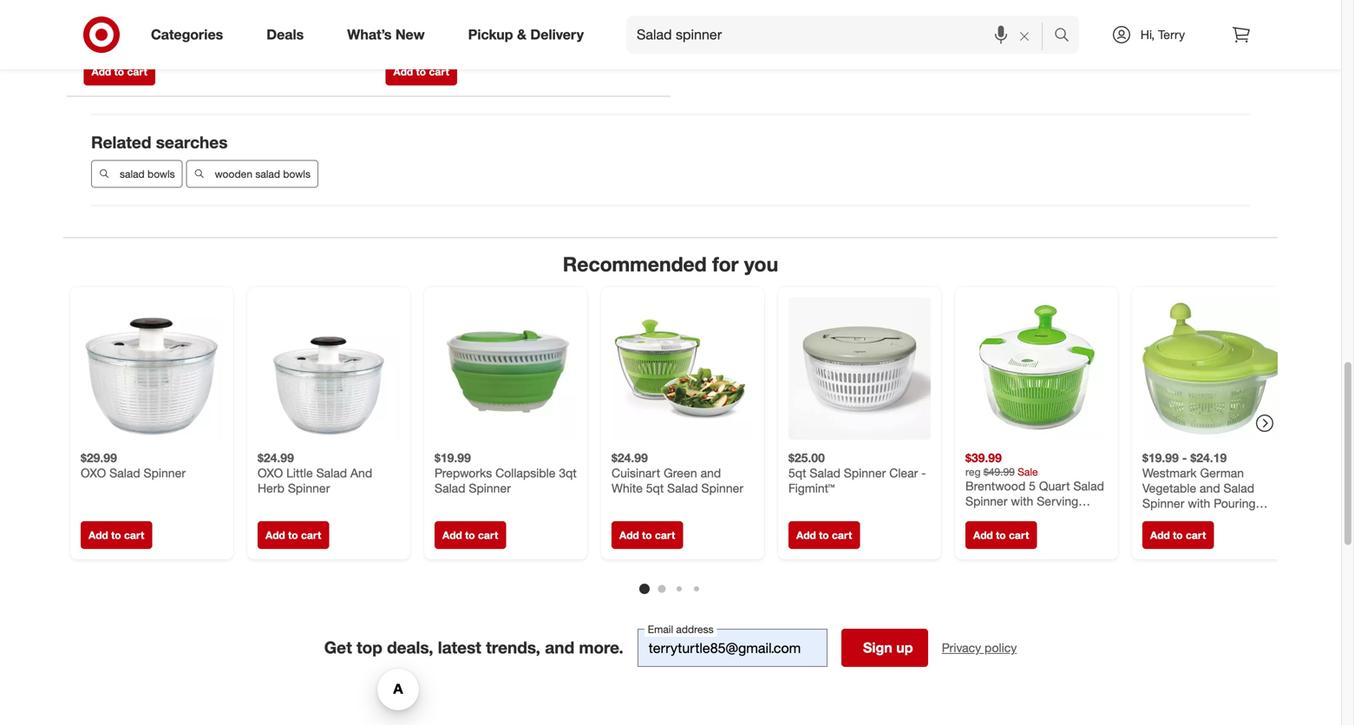 Task type: locate. For each thing, give the bounding box(es) containing it.
wooden salad bowls link
[[186, 160, 318, 188]]

green right cuisinart
[[664, 465, 697, 481]]

what's new
[[347, 26, 425, 43]]

with inside $19.99 - $24.19 westmark german vegetable and salad spinner with pouring spout
[[1188, 496, 1210, 511]]

to down little
[[288, 529, 298, 542]]

cart down $19.99 - $24.19 westmark german vegetable and salad spinner with pouring spout
[[1186, 529, 1206, 542]]

delivery
[[530, 26, 584, 43]]

$49.99
[[984, 465, 1015, 478]]

spinner inside $19.99 - $24.19 westmark german vegetable and salad spinner with pouring spout
[[1142, 496, 1185, 511]]

What can we help you find? suggestions appear below search field
[[626, 16, 1058, 54]]

vegetable
[[1142, 481, 1196, 496]]

to
[[114, 65, 124, 78], [416, 65, 426, 78], [111, 529, 121, 542], [288, 529, 298, 542], [465, 529, 475, 542], [642, 529, 652, 542], [819, 529, 829, 542], [996, 529, 1006, 542], [1173, 529, 1183, 542]]

and
[[350, 465, 372, 481]]

prepworks
[[435, 465, 492, 481]]

hi,
[[1141, 27, 1155, 42]]

0 horizontal spatial 5qt
[[646, 481, 664, 496]]

add to cart for $29.99 oxo salad spinner
[[88, 529, 144, 542]]

5qt inside $25.00 5qt salad spinner clear - figmint™
[[789, 465, 806, 481]]

in left 'stores'
[[459, 28, 468, 43]]

2 $19.99 from the left
[[1142, 450, 1179, 465]]

get top deals, latest trends, and more.
[[324, 638, 624, 658]]

$19.99
[[435, 450, 471, 465], [1142, 450, 1179, 465]]

salad right the wooden
[[255, 167, 280, 180]]

cart down the $24.99 oxo little salad and herb spinner
[[301, 529, 321, 542]]

and
[[701, 465, 721, 481], [1200, 481, 1220, 496], [545, 638, 574, 658]]

add
[[92, 65, 111, 78], [393, 65, 413, 78], [88, 529, 108, 542], [265, 529, 285, 542], [442, 529, 462, 542], [619, 529, 639, 542], [796, 529, 816, 542], [973, 529, 993, 542], [1150, 529, 1170, 542]]

add to cart down bowl
[[973, 529, 1029, 542]]

salad
[[109, 465, 140, 481], [316, 465, 347, 481], [810, 465, 841, 481], [1073, 478, 1104, 494], [435, 481, 465, 496], [667, 481, 698, 496], [1224, 481, 1254, 496]]

oxo
[[81, 465, 106, 481], [258, 465, 283, 481]]

oxo inside $29.99 oxo salad spinner
[[81, 465, 106, 481]]

1 horizontal spatial salad
[[255, 167, 280, 180]]

cart
[[127, 65, 147, 78], [429, 65, 449, 78], [124, 529, 144, 542], [301, 529, 321, 542], [478, 529, 498, 542], [655, 529, 675, 542], [832, 529, 852, 542], [1009, 529, 1029, 542], [1186, 529, 1206, 542]]

in
[[459, 28, 468, 43], [996, 509, 1005, 524]]

add for $25.00 5qt salad spinner clear - figmint™
[[796, 529, 816, 542]]

westmark
[[1142, 465, 1197, 481]]

add to cart down exclusions
[[92, 65, 147, 78]]

cuisinart
[[612, 465, 660, 481]]

$29.99
[[81, 450, 117, 465]]

add down exclusions
[[92, 65, 111, 78]]

$24.99 inside the $24.99 oxo little salad and herb spinner
[[258, 450, 294, 465]]

add down bowl
[[973, 529, 993, 542]]

0 horizontal spatial $19.99
[[435, 450, 471, 465]]

spinner inside $29.99 oxo salad spinner
[[144, 465, 186, 481]]

$19.99 inside $19.99 - $24.19 westmark german vegetable and salad spinner with pouring spout
[[1142, 450, 1179, 465]]

collapsible
[[495, 465, 556, 481]]

spinner
[[144, 465, 186, 481], [844, 465, 886, 481], [288, 481, 330, 496], [469, 481, 511, 496], [701, 481, 744, 496], [966, 494, 1008, 509], [1142, 496, 1185, 511]]

None text field
[[637, 629, 827, 667]]

5qt inside $24.99 cuisinart green and white 5qt salad spinner
[[646, 481, 664, 496]]

0 horizontal spatial green
[[664, 465, 697, 481]]

0 vertical spatial green
[[664, 465, 697, 481]]

$24.99 up white
[[612, 450, 648, 465]]

add down $29.99
[[88, 529, 108, 542]]

salad inside $25.00 5qt salad spinner clear - figmint™
[[810, 465, 841, 481]]

with inside $39.99 reg $49.99 sale brentwood 5 quart salad spinner with serving bowl in green
[[1011, 494, 1033, 509]]

add to cart down herb
[[265, 529, 321, 542]]

to down exclusions
[[114, 65, 124, 78]]

up
[[896, 639, 913, 656]]

cuisinart green and white 5qt salad spinner image
[[612, 298, 754, 440], [612, 298, 754, 440]]

0 horizontal spatial bowls
[[147, 167, 175, 180]]

to down figmint™
[[819, 529, 829, 542]]

to for $19.99 - $24.19 westmark german vegetable and salad spinner with pouring spout
[[1173, 529, 1183, 542]]

2 oxo from the left
[[258, 465, 283, 481]]

1 horizontal spatial bowls
[[283, 167, 311, 180]]

1 horizontal spatial green
[[1009, 509, 1042, 524]]

to for $25.00 5qt salad spinner clear - figmint™
[[819, 529, 829, 542]]

0 vertical spatial in
[[459, 28, 468, 43]]

add for $39.99 reg $49.99 sale brentwood 5 quart salad spinner with serving bowl in green
[[973, 529, 993, 542]]

cart down figmint™
[[832, 529, 852, 542]]

- right clear
[[921, 465, 926, 481]]

add for $24.99 cuisinart green and white 5qt salad spinner
[[619, 529, 639, 542]]

$25.00 5qt salad spinner clear - figmint™
[[789, 450, 926, 496]]

5qt
[[789, 465, 806, 481], [646, 481, 664, 496]]

cart down $19.99 prepworks collapsible 3qt salad spinner
[[478, 529, 498, 542]]

oxo little salad and herb spinner image
[[258, 298, 400, 440], [258, 298, 400, 440]]

salad
[[120, 167, 145, 180], [255, 167, 280, 180]]

add to cart button down vegetable
[[1142, 521, 1214, 549]]

$24.19
[[1190, 450, 1227, 465]]

0 horizontal spatial $24.99
[[258, 450, 294, 465]]

1 horizontal spatial 5qt
[[789, 465, 806, 481]]

$19.99 up vegetable
[[1142, 450, 1179, 465]]

salad down related on the left of page
[[120, 167, 145, 180]]

add to cart button for $24.99 cuisinart green and white 5qt salad spinner
[[612, 521, 683, 549]]

add to cart button down figmint™
[[789, 521, 860, 549]]

add to cart button for $29.99 oxo salad spinner
[[81, 521, 152, 549]]

$19.99 left the collapsible
[[435, 450, 471, 465]]

add to cart down spout
[[1150, 529, 1206, 542]]

to down spout
[[1173, 529, 1183, 542]]

1 salad from the left
[[120, 167, 145, 180]]

add to cart
[[92, 65, 147, 78], [393, 65, 449, 78], [88, 529, 144, 542], [265, 529, 321, 542], [442, 529, 498, 542], [619, 529, 675, 542], [796, 529, 852, 542], [973, 529, 1029, 542], [1150, 529, 1206, 542]]

search
[[1046, 28, 1088, 45]]

$24.99 inside $24.99 cuisinart green and white 5qt salad spinner
[[612, 450, 648, 465]]

what's new link
[[332, 16, 446, 54]]

$39.99 reg $49.99 sale brentwood 5 quart salad spinner with serving bowl in green
[[966, 450, 1104, 524]]

add to cart down prepworks
[[442, 529, 498, 542]]

add to cart button down herb
[[258, 521, 329, 549]]

pickup
[[468, 26, 513, 43]]

in inside $39.99 reg $49.99 sale brentwood 5 quart salad spinner with serving bowl in green
[[996, 509, 1005, 524]]

search button
[[1046, 16, 1088, 57]]

bowls right the wooden
[[283, 167, 311, 180]]

0 horizontal spatial -
[[921, 465, 926, 481]]

and down the $24.19
[[1200, 481, 1220, 496]]

1 $19.99 from the left
[[435, 450, 471, 465]]

1 horizontal spatial oxo
[[258, 465, 283, 481]]

westmark german vegetable and salad spinner with pouring spout image
[[1142, 298, 1285, 440], [1142, 298, 1285, 440]]

oxo inside the $24.99 oxo little salad and herb spinner
[[258, 465, 283, 481]]

add to cart button
[[84, 58, 155, 86], [386, 58, 457, 86], [81, 521, 152, 549], [258, 521, 329, 549], [435, 521, 506, 549], [612, 521, 683, 549], [789, 521, 860, 549], [966, 521, 1037, 549], [1142, 521, 1214, 549]]

pouring
[[1214, 496, 1256, 511]]

add down figmint™
[[796, 529, 816, 542]]

bowls down related searches
[[147, 167, 175, 180]]

add to cart button down available
[[386, 58, 457, 86]]

latest
[[438, 638, 481, 658]]

salad bowls link
[[91, 160, 183, 188]]

$24.99 up herb
[[258, 450, 294, 465]]

prepworks collapsible 3qt salad spinner image
[[435, 298, 577, 440], [435, 298, 577, 440]]

add to cart button down $29.99 oxo salad spinner
[[81, 521, 152, 549]]

stores
[[472, 28, 505, 43]]

wooden salad bowls
[[215, 167, 311, 180]]

* exclusions apply.
[[84, 7, 182, 22]]

add for $19.99 prepworks collapsible 3qt salad spinner
[[442, 529, 462, 542]]

1 horizontal spatial and
[[701, 465, 721, 481]]

-
[[1182, 450, 1187, 465], [921, 465, 926, 481]]

brentwood 5 quart salad spinner with serving bowl in green image
[[966, 298, 1108, 440], [966, 298, 1108, 440]]

green
[[664, 465, 697, 481], [1009, 509, 1042, 524]]

1 bowls from the left
[[147, 167, 175, 180]]

add to cart down figmint™
[[796, 529, 852, 542]]

spinner inside $24.99 cuisinart green and white 5qt salad spinner
[[701, 481, 744, 496]]

add down herb
[[265, 529, 285, 542]]

add to cart button for $19.99 - $24.19 westmark german vegetable and salad spinner with pouring spout
[[1142, 521, 1214, 549]]

add to cart down white
[[619, 529, 675, 542]]

- inside $25.00 5qt salad spinner clear - figmint™
[[921, 465, 926, 481]]

to down brentwood
[[996, 529, 1006, 542]]

privacy policy
[[942, 640, 1017, 655]]

cart down $29.99 oxo salad spinner
[[124, 529, 144, 542]]

with down the sale
[[1011, 494, 1033, 509]]

cart down $24.99 cuisinart green and white 5qt salad spinner
[[655, 529, 675, 542]]

not
[[386, 28, 405, 43]]

add to cart button down brentwood
[[966, 521, 1037, 549]]

2 horizontal spatial and
[[1200, 481, 1220, 496]]

categories link
[[136, 16, 245, 54]]

add down prepworks
[[442, 529, 462, 542]]

add to cart down $29.99 oxo salad spinner
[[88, 529, 144, 542]]

- inside $19.99 - $24.19 westmark german vegetable and salad spinner with pouring spout
[[1182, 450, 1187, 465]]

exclusions
[[88, 7, 146, 22]]

1 $24.99 from the left
[[258, 450, 294, 465]]

cart down $39.99 reg $49.99 sale brentwood 5 quart salad spinner with serving bowl in green
[[1009, 529, 1029, 542]]

salad inside $39.99 reg $49.99 sale brentwood 5 quart salad spinner with serving bowl in green
[[1073, 478, 1104, 494]]

add down white
[[619, 529, 639, 542]]

add down the not
[[393, 65, 413, 78]]

to down white
[[642, 529, 652, 542]]

add to cart button for $24.99 oxo little salad and herb spinner
[[258, 521, 329, 549]]

1 horizontal spatial in
[[996, 509, 1005, 524]]

$19.99 inside $19.99 prepworks collapsible 3qt salad spinner
[[435, 450, 471, 465]]

recommended
[[563, 252, 707, 276]]

$19.99 - $24.19 westmark german vegetable and salad spinner with pouring spout
[[1142, 450, 1256, 526]]

privacy policy link
[[942, 639, 1017, 657]]

clear
[[889, 465, 918, 481]]

$24.99 for cuisinart
[[612, 450, 648, 465]]

1 vertical spatial green
[[1009, 509, 1042, 524]]

$19.99 for prepworks collapsible 3qt salad spinner
[[435, 450, 471, 465]]

more.
[[579, 638, 624, 658]]

1 horizontal spatial $19.99
[[1142, 450, 1179, 465]]

privacy
[[942, 640, 981, 655]]

add to cart button down white
[[612, 521, 683, 549]]

$19.99 for westmark german vegetable and salad spinner with pouring spout
[[1142, 450, 1179, 465]]

1 horizontal spatial -
[[1182, 450, 1187, 465]]

1 horizontal spatial with
[[1188, 496, 1210, 511]]

5qt salad spinner clear - figmint™ image
[[789, 298, 931, 440], [789, 298, 931, 440]]

2 $24.99 from the left
[[612, 450, 648, 465]]

with left pouring
[[1188, 496, 1210, 511]]

add down spout
[[1150, 529, 1170, 542]]

add to cart button for $19.99 prepworks collapsible 3qt salad spinner
[[435, 521, 506, 549]]

cart for $19.99 - $24.19 westmark german vegetable and salad spinner with pouring spout
[[1186, 529, 1206, 542]]

green inside $39.99 reg $49.99 sale brentwood 5 quart salad spinner with serving bowl in green
[[1009, 509, 1042, 524]]

and right cuisinart
[[701, 465, 721, 481]]

oxo salad spinner image
[[81, 298, 223, 440], [81, 298, 223, 440]]

0 horizontal spatial salad
[[120, 167, 145, 180]]

1 horizontal spatial $24.99
[[612, 450, 648, 465]]

not available in stores
[[386, 28, 505, 43]]

sale
[[1018, 465, 1038, 478]]

to for $24.99 oxo little salad and herb spinner
[[288, 529, 298, 542]]

pickup & delivery link
[[453, 16, 606, 54]]

related
[[91, 132, 151, 152]]

you
[[744, 252, 778, 276]]

salad inside the $24.99 oxo little salad and herb spinner
[[316, 465, 347, 481]]

to down prepworks
[[465, 529, 475, 542]]

wooden
[[215, 167, 252, 180]]

- left the $24.19
[[1182, 450, 1187, 465]]

salad inside $24.99 cuisinart green and white 5qt salad spinner
[[667, 481, 698, 496]]

with
[[1011, 494, 1033, 509], [1188, 496, 1210, 511]]

add to cart button for $25.00 5qt salad spinner clear - figmint™
[[789, 521, 860, 549]]

sign
[[863, 639, 892, 656]]

0 horizontal spatial in
[[459, 28, 468, 43]]

add to cart for $19.99 - $24.19 westmark german vegetable and salad spinner with pouring spout
[[1150, 529, 1206, 542]]

little
[[286, 465, 313, 481]]

0 horizontal spatial oxo
[[81, 465, 106, 481]]

add to cart for $25.00 5qt salad spinner clear - figmint™
[[796, 529, 852, 542]]

add to cart button down prepworks
[[435, 521, 506, 549]]

1 vertical spatial in
[[996, 509, 1005, 524]]

1 oxo from the left
[[81, 465, 106, 481]]

and left more. in the left of the page
[[545, 638, 574, 658]]

to down $29.99 oxo salad spinner
[[111, 529, 121, 542]]

in right bowl
[[996, 509, 1005, 524]]

what's
[[347, 26, 392, 43]]

german
[[1200, 465, 1244, 481]]

green down 5
[[1009, 509, 1042, 524]]

3qt
[[559, 465, 577, 481]]

to down available
[[416, 65, 426, 78]]

for
[[712, 252, 739, 276]]

0 horizontal spatial with
[[1011, 494, 1033, 509]]

$24.99
[[258, 450, 294, 465], [612, 450, 648, 465]]

sign up
[[863, 639, 913, 656]]

*
[[84, 7, 88, 22]]



Task type: vqa. For each thing, say whether or not it's contained in the screenshot.
topmost Green
yes



Task type: describe. For each thing, give the bounding box(es) containing it.
hi, terry
[[1141, 27, 1185, 42]]

add to cart button down exclusions
[[84, 58, 155, 86]]

add for $19.99 - $24.19 westmark german vegetable and salad spinner with pouring spout
[[1150, 529, 1170, 542]]

add for $24.99 oxo little salad and herb spinner
[[265, 529, 285, 542]]

related searches
[[91, 132, 228, 152]]

spinner inside $39.99 reg $49.99 sale brentwood 5 quart salad spinner with serving bowl in green
[[966, 494, 1008, 509]]

brentwood
[[966, 478, 1026, 494]]

add to cart button for $39.99 reg $49.99 sale brentwood 5 quart salad spinner with serving bowl in green
[[966, 521, 1037, 549]]

deals
[[267, 26, 304, 43]]

spout
[[1142, 511, 1175, 526]]

and inside $24.99 cuisinart green and white 5qt salad spinner
[[701, 465, 721, 481]]

recommended for you
[[563, 252, 778, 276]]

green inside $24.99 cuisinart green and white 5qt salad spinner
[[664, 465, 697, 481]]

$29.99 oxo salad spinner
[[81, 450, 186, 481]]

spinner inside $19.99 prepworks collapsible 3qt salad spinner
[[469, 481, 511, 496]]

spinner inside $25.00 5qt salad spinner clear - figmint™
[[844, 465, 886, 481]]

deals link
[[252, 16, 326, 54]]

deals,
[[387, 638, 433, 658]]

and inside $19.99 - $24.19 westmark german vegetable and salad spinner with pouring spout
[[1200, 481, 1220, 496]]

salad inside $19.99 - $24.19 westmark german vegetable and salad spinner with pouring spout
[[1224, 481, 1254, 496]]

$24.99 for oxo
[[258, 450, 294, 465]]

with for 5
[[1011, 494, 1033, 509]]

terry
[[1158, 27, 1185, 42]]

exclusions apply. button
[[88, 6, 182, 24]]

sign up button
[[841, 629, 928, 667]]

policy
[[985, 640, 1017, 655]]

$24.99 cuisinart green and white 5qt salad spinner
[[612, 450, 744, 496]]

herb
[[258, 481, 285, 496]]

add to cart for $24.99 oxo little salad and herb spinner
[[265, 529, 321, 542]]

cart for $29.99 oxo salad spinner
[[124, 529, 144, 542]]

get
[[324, 638, 352, 658]]

with for vegetable
[[1188, 496, 1210, 511]]

$25.00
[[789, 450, 825, 465]]

cart down not available in stores on the top left
[[429, 65, 449, 78]]

trends,
[[486, 638, 540, 658]]

reg
[[966, 465, 981, 478]]

cart for $24.99 oxo little salad and herb spinner
[[301, 529, 321, 542]]

cart down exclusions apply. button
[[127, 65, 147, 78]]

top
[[357, 638, 382, 658]]

to for $24.99 cuisinart green and white 5qt salad spinner
[[642, 529, 652, 542]]

bowl
[[966, 509, 992, 524]]

categories
[[151, 26, 223, 43]]

add for $29.99 oxo salad spinner
[[88, 529, 108, 542]]

0 horizontal spatial and
[[545, 638, 574, 658]]

to for $39.99 reg $49.99 sale brentwood 5 quart salad spinner with serving bowl in green
[[996, 529, 1006, 542]]

$39.99
[[966, 450, 1002, 465]]

$24.99 oxo little salad and herb spinner
[[258, 450, 372, 496]]

white
[[612, 481, 643, 496]]

salad inside $19.99 prepworks collapsible 3qt salad spinner
[[435, 481, 465, 496]]

to for $19.99 prepworks collapsible 3qt salad spinner
[[465, 529, 475, 542]]

oxo for $24.99
[[258, 465, 283, 481]]

available
[[409, 28, 456, 43]]

&
[[517, 26, 527, 43]]

add to cart down available
[[393, 65, 449, 78]]

serving
[[1037, 494, 1078, 509]]

quart
[[1039, 478, 1070, 494]]

to for $29.99 oxo salad spinner
[[111, 529, 121, 542]]

$19.99 prepworks collapsible 3qt salad spinner
[[435, 450, 577, 496]]

pickup & delivery
[[468, 26, 584, 43]]

oxo for $29.99
[[81, 465, 106, 481]]

apply.
[[149, 7, 182, 22]]

bowls inside "link"
[[147, 167, 175, 180]]

salad inside "link"
[[120, 167, 145, 180]]

searches
[[156, 132, 228, 152]]

cart for $25.00 5qt salad spinner clear - figmint™
[[832, 529, 852, 542]]

add to cart for $24.99 cuisinart green and white 5qt salad spinner
[[619, 529, 675, 542]]

add to cart for $39.99 reg $49.99 sale brentwood 5 quart salad spinner with serving bowl in green
[[973, 529, 1029, 542]]

5
[[1029, 478, 1036, 494]]

salad inside $29.99 oxo salad spinner
[[109, 465, 140, 481]]

2 bowls from the left
[[283, 167, 311, 180]]

new
[[395, 26, 425, 43]]

salad bowls
[[120, 167, 175, 180]]

spinner inside the $24.99 oxo little salad and herb spinner
[[288, 481, 330, 496]]

figmint™
[[789, 481, 835, 496]]

add to cart for $19.99 prepworks collapsible 3qt salad spinner
[[442, 529, 498, 542]]

cart for $39.99 reg $49.99 sale brentwood 5 quart salad spinner with serving bowl in green
[[1009, 529, 1029, 542]]

cart for $24.99 cuisinart green and white 5qt salad spinner
[[655, 529, 675, 542]]

2 salad from the left
[[255, 167, 280, 180]]

cart for $19.99 prepworks collapsible 3qt salad spinner
[[478, 529, 498, 542]]



